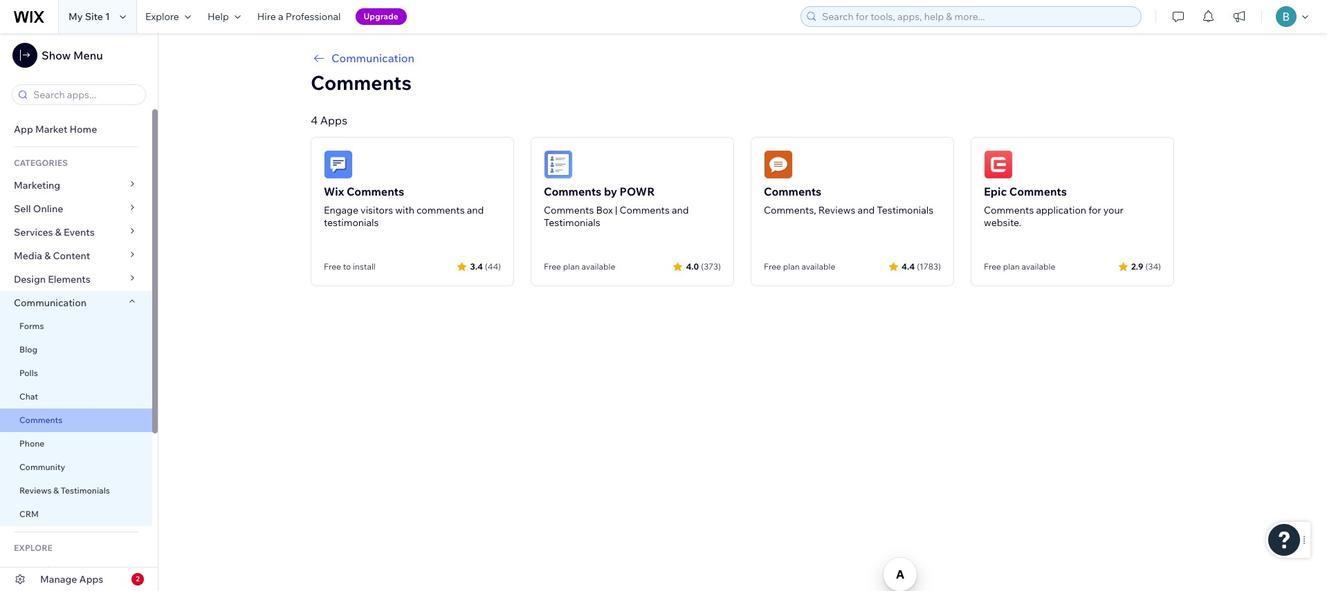 Task type: locate. For each thing, give the bounding box(es) containing it.
0 horizontal spatial available
[[582, 262, 615, 272]]

1 horizontal spatial free plan available
[[764, 262, 836, 272]]

sell online
[[14, 203, 63, 215]]

1 and from the left
[[467, 204, 484, 217]]

communication inside sidebar element
[[14, 297, 89, 309]]

& for content
[[44, 250, 51, 262]]

testimonials inside comments comments, reviews and testimonials
[[877, 204, 934, 217]]

0 horizontal spatial plan
[[563, 262, 580, 272]]

media & content
[[14, 250, 90, 262]]

free for comments by powr
[[544, 262, 561, 272]]

& down 'community'
[[53, 486, 59, 496]]

& right the media
[[44, 250, 51, 262]]

sidebar element
[[0, 33, 158, 592]]

1 horizontal spatial available
[[802, 262, 836, 272]]

free left to
[[324, 262, 341, 272]]

& for events
[[55, 226, 62, 239]]

1 horizontal spatial and
[[672, 204, 689, 217]]

free down the website.
[[984, 262, 1001, 272]]

and
[[467, 204, 484, 217], [672, 204, 689, 217], [858, 204, 875, 217]]

comments
[[311, 71, 412, 95], [347, 185, 404, 199], [544, 185, 602, 199], [764, 185, 822, 199], [1010, 185, 1067, 199], [544, 204, 594, 217], [620, 204, 670, 217], [984, 204, 1034, 217], [19, 415, 62, 426]]

to
[[343, 262, 351, 272]]

reviews right comments,
[[819, 204, 856, 217]]

manage
[[40, 574, 77, 586]]

explore
[[145, 10, 179, 23]]

& for testimonials
[[53, 486, 59, 496]]

1 free plan available from the left
[[544, 262, 615, 272]]

reviews up "crm"
[[19, 486, 52, 496]]

4
[[311, 114, 318, 127]]

2 plan from the left
[[783, 262, 800, 272]]

free right (44)
[[544, 262, 561, 272]]

1 vertical spatial apps
[[79, 574, 103, 586]]

1 horizontal spatial communication link
[[311, 50, 1174, 66]]

0 vertical spatial &
[[55, 226, 62, 239]]

testimonials left the |
[[544, 217, 601, 229]]

3 free plan available from the left
[[984, 262, 1056, 272]]

reviews inside sidebar element
[[19, 486, 52, 496]]

4.4
[[902, 261, 915, 272]]

app market home
[[14, 123, 97, 136]]

phone
[[19, 439, 44, 449]]

communication
[[332, 51, 415, 65], [14, 297, 89, 309]]

1 vertical spatial reviews
[[19, 486, 52, 496]]

home
[[70, 123, 97, 136]]

comments up visitors on the top left
[[347, 185, 404, 199]]

0 horizontal spatial communication link
[[0, 291, 152, 315]]

free down comments,
[[764, 262, 781, 272]]

polls
[[19, 368, 38, 379]]

free
[[324, 262, 341, 272], [544, 262, 561, 272], [764, 262, 781, 272], [984, 262, 1001, 272]]

chat link
[[0, 385, 152, 409]]

apps
[[320, 114, 347, 127], [79, 574, 103, 586]]

1 horizontal spatial apps
[[320, 114, 347, 127]]

sell
[[14, 203, 31, 215]]

2 free from the left
[[544, 262, 561, 272]]

content
[[53, 250, 90, 262]]

communication down design elements
[[14, 297, 89, 309]]

comments up 4 apps
[[311, 71, 412, 95]]

1 free from the left
[[324, 262, 341, 272]]

0 horizontal spatial reviews
[[19, 486, 52, 496]]

hire
[[257, 10, 276, 23]]

team picks
[[14, 565, 65, 577]]

2 vertical spatial &
[[53, 486, 59, 496]]

free plan available down box
[[544, 262, 615, 272]]

2 horizontal spatial and
[[858, 204, 875, 217]]

box
[[596, 204, 613, 217]]

free for comments
[[764, 262, 781, 272]]

app
[[14, 123, 33, 136]]

free for wix comments
[[324, 262, 341, 272]]

show menu button
[[12, 43, 103, 68]]

testimonials up 4.4
[[877, 204, 934, 217]]

available down box
[[582, 262, 615, 272]]

&
[[55, 226, 62, 239], [44, 250, 51, 262], [53, 486, 59, 496]]

blog
[[19, 345, 37, 355]]

2
[[136, 575, 140, 584]]

4.4 (1783)
[[902, 261, 941, 272]]

apps for 4 apps
[[320, 114, 347, 127]]

0 horizontal spatial communication
[[14, 297, 89, 309]]

app market home link
[[0, 118, 152, 141]]

2.9 (34)
[[1132, 261, 1161, 272]]

communication down upgrade button
[[332, 51, 415, 65]]

comments down powr
[[620, 204, 670, 217]]

plan for powr
[[563, 262, 580, 272]]

comments up phone
[[19, 415, 62, 426]]

plan
[[563, 262, 580, 272], [783, 262, 800, 272], [1003, 262, 1020, 272]]

2 horizontal spatial free plan available
[[984, 262, 1056, 272]]

1 horizontal spatial reviews
[[819, 204, 856, 217]]

1 vertical spatial communication
[[14, 297, 89, 309]]

1 horizontal spatial testimonials
[[544, 217, 601, 229]]

upgrade
[[364, 11, 398, 21]]

free plan available down the website.
[[984, 262, 1056, 272]]

0 horizontal spatial testimonials
[[61, 486, 110, 496]]

testimonials
[[324, 217, 379, 229]]

testimonials down community link
[[61, 486, 110, 496]]

4 free from the left
[[984, 262, 1001, 272]]

comments inside sidebar element
[[19, 415, 62, 426]]

comments up comments,
[[764, 185, 822, 199]]

1 available from the left
[[582, 262, 615, 272]]

apps inside sidebar element
[[79, 574, 103, 586]]

categories
[[14, 158, 68, 168]]

0 vertical spatial communication
[[332, 51, 415, 65]]

& left events
[[55, 226, 62, 239]]

powr
[[620, 185, 655, 199]]

crm
[[19, 509, 39, 520]]

2 free plan available from the left
[[764, 262, 836, 272]]

apps right 4
[[320, 114, 347, 127]]

2 and from the left
[[672, 204, 689, 217]]

free plan available for powr
[[544, 262, 615, 272]]

marketing
[[14, 179, 60, 192]]

testimonials
[[877, 204, 934, 217], [544, 217, 601, 229], [61, 486, 110, 496]]

media
[[14, 250, 42, 262]]

available down comments,
[[802, 262, 836, 272]]

2 horizontal spatial plan
[[1003, 262, 1020, 272]]

1 plan from the left
[[563, 262, 580, 272]]

apps right manage
[[79, 574, 103, 586]]

1 horizontal spatial communication
[[332, 51, 415, 65]]

help button
[[199, 0, 249, 33]]

free plan available down comments,
[[764, 262, 836, 272]]

available
[[582, 262, 615, 272], [802, 262, 836, 272], [1022, 262, 1056, 272]]

0 horizontal spatial apps
[[79, 574, 103, 586]]

marketing link
[[0, 174, 152, 197]]

3 plan from the left
[[1003, 262, 1020, 272]]

show menu
[[42, 48, 103, 62]]

0 vertical spatial reviews
[[819, 204, 856, 217]]

3 and from the left
[[858, 204, 875, 217]]

3 available from the left
[[1022, 262, 1056, 272]]

2 available from the left
[[802, 262, 836, 272]]

1 vertical spatial &
[[44, 250, 51, 262]]

design
[[14, 273, 46, 286]]

1 horizontal spatial plan
[[783, 262, 800, 272]]

0 vertical spatial apps
[[320, 114, 347, 127]]

communication link
[[311, 50, 1174, 66], [0, 291, 152, 315]]

by
[[604, 185, 617, 199]]

design elements
[[14, 273, 91, 286]]

plan for reviews
[[783, 262, 800, 272]]

reviews
[[819, 204, 856, 217], [19, 486, 52, 496]]

wix comments logo image
[[324, 150, 353, 179]]

2 horizontal spatial available
[[1022, 262, 1056, 272]]

2 horizontal spatial testimonials
[[877, 204, 934, 217]]

available down application
[[1022, 262, 1056, 272]]

manage apps
[[40, 574, 103, 586]]

0 horizontal spatial and
[[467, 204, 484, 217]]

0 horizontal spatial free plan available
[[544, 262, 615, 272]]

free for epic comments
[[984, 262, 1001, 272]]

team picks link
[[0, 559, 152, 583]]

comments,
[[764, 204, 816, 217]]

hire a professional link
[[249, 0, 349, 33]]

epic comments comments application for your website.
[[984, 185, 1124, 229]]

3 free from the left
[[764, 262, 781, 272]]

free plan available
[[544, 262, 615, 272], [764, 262, 836, 272], [984, 262, 1056, 272]]



Task type: describe. For each thing, give the bounding box(es) containing it.
testimonials inside comments by powr comments box | comments and testimonials
[[544, 217, 601, 229]]

menu
[[73, 48, 103, 62]]

(34)
[[1146, 261, 1161, 272]]

site
[[85, 10, 103, 23]]

for
[[1089, 204, 1101, 217]]

available for powr
[[582, 262, 615, 272]]

apps for manage apps
[[79, 574, 103, 586]]

3.4 (44)
[[470, 261, 501, 272]]

plan for comments
[[1003, 262, 1020, 272]]

elements
[[48, 273, 91, 286]]

0 vertical spatial communication link
[[311, 50, 1174, 66]]

chat
[[19, 392, 38, 402]]

|
[[615, 204, 618, 217]]

1 vertical spatial communication link
[[0, 291, 152, 315]]

website.
[[984, 217, 1022, 229]]

comments inside comments comments, reviews and testimonials
[[764, 185, 822, 199]]

comments logo image
[[764, 150, 793, 179]]

my site 1
[[69, 10, 110, 23]]

application
[[1036, 204, 1087, 217]]

reviews inside comments comments, reviews and testimonials
[[819, 204, 856, 217]]

engage
[[324, 204, 358, 217]]

services & events link
[[0, 221, 152, 244]]

wix comments engage visitors with comments and testimonials
[[324, 185, 484, 229]]

4.0 (373)
[[686, 261, 721, 272]]

forms link
[[0, 315, 152, 338]]

polls link
[[0, 362, 152, 385]]

comments
[[417, 204, 465, 217]]

wix
[[324, 185, 344, 199]]

comments inside wix comments engage visitors with comments and testimonials
[[347, 185, 404, 199]]

professional
[[286, 10, 341, 23]]

picks
[[41, 565, 65, 577]]

your
[[1104, 204, 1124, 217]]

comments comments, reviews and testimonials
[[764, 185, 934, 217]]

online
[[33, 203, 63, 215]]

visitors
[[361, 204, 393, 217]]

reviews & testimonials
[[19, 486, 110, 496]]

community
[[19, 462, 65, 473]]

free plan available for reviews
[[764, 262, 836, 272]]

crm link
[[0, 503, 152, 527]]

team
[[14, 565, 39, 577]]

hire a professional
[[257, 10, 341, 23]]

sell online link
[[0, 197, 152, 221]]

4.0
[[686, 261, 699, 272]]

events
[[64, 226, 95, 239]]

services & events
[[14, 226, 95, 239]]

Search apps... field
[[29, 85, 141, 105]]

and inside comments by powr comments box | comments and testimonials
[[672, 204, 689, 217]]

install
[[353, 262, 376, 272]]

(373)
[[701, 261, 721, 272]]

(44)
[[485, 261, 501, 272]]

design elements link
[[0, 268, 152, 291]]

3.4
[[470, 261, 483, 272]]

comments by powr logo image
[[544, 150, 573, 179]]

2.9
[[1132, 261, 1144, 272]]

community link
[[0, 456, 152, 480]]

Search for tools, apps, help & more... field
[[818, 7, 1137, 26]]

comments left box
[[544, 204, 594, 217]]

(1783)
[[917, 261, 941, 272]]

testimonials inside sidebar element
[[61, 486, 110, 496]]

free to install
[[324, 262, 376, 272]]

forms
[[19, 321, 44, 332]]

my
[[69, 10, 83, 23]]

services
[[14, 226, 53, 239]]

and inside wix comments engage visitors with comments and testimonials
[[467, 204, 484, 217]]

free plan available for comments
[[984, 262, 1056, 272]]

show
[[42, 48, 71, 62]]

comments down the comments by powr logo
[[544, 185, 602, 199]]

1
[[105, 10, 110, 23]]

media & content link
[[0, 244, 152, 268]]

comments link
[[0, 409, 152, 433]]

4 apps
[[311, 114, 347, 127]]

and inside comments comments, reviews and testimonials
[[858, 204, 875, 217]]

epic comments logo image
[[984, 150, 1013, 179]]

comments by powr comments box | comments and testimonials
[[544, 185, 689, 229]]

with
[[395, 204, 415, 217]]

upgrade button
[[355, 8, 407, 25]]

phone link
[[0, 433, 152, 456]]

a
[[278, 10, 283, 23]]

available for comments
[[1022, 262, 1056, 272]]

epic
[[984, 185, 1007, 199]]

comments down the "epic"
[[984, 204, 1034, 217]]

reviews & testimonials link
[[0, 480, 152, 503]]

blog link
[[0, 338, 152, 362]]

comments up application
[[1010, 185, 1067, 199]]

help
[[208, 10, 229, 23]]

market
[[35, 123, 67, 136]]

available for reviews
[[802, 262, 836, 272]]

explore
[[14, 543, 53, 554]]



Task type: vqa. For each thing, say whether or not it's contained in the screenshot.


